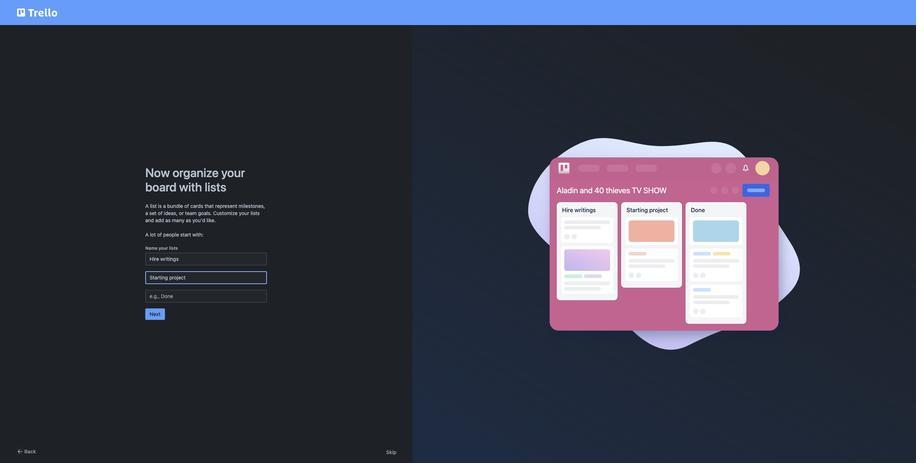 Task type: vqa. For each thing, say whether or not it's contained in the screenshot.
"e.g., doing" Text Box
yes



Task type: locate. For each thing, give the bounding box(es) containing it.
1 vertical spatial and
[[145, 217, 154, 223]]

your right name
[[159, 246, 168, 251]]

and
[[580, 186, 593, 195], [145, 217, 154, 223]]

Name your lists text field
[[145, 253, 267, 266]]

team
[[185, 210, 197, 216]]

2 vertical spatial lists
[[169, 246, 178, 251]]

0 horizontal spatial and
[[145, 217, 154, 223]]

0 vertical spatial your
[[221, 165, 245, 180]]

of right lot
[[157, 232, 162, 238]]

a left lot
[[145, 232, 149, 238]]

e.g., Doing text field
[[145, 271, 267, 284]]

lists up that
[[205, 180, 226, 194]]

a
[[163, 203, 166, 209], [145, 210, 148, 216]]

as down team
[[186, 217, 191, 223]]

your up represent
[[221, 165, 245, 180]]

add
[[155, 217, 164, 223]]

a for a lot of people start with:
[[145, 232, 149, 238]]

is
[[158, 203, 162, 209]]

your down milestones,
[[239, 210, 249, 216]]

that
[[205, 203, 214, 209]]

next button
[[145, 309, 165, 320]]

starting
[[627, 207, 648, 213]]

2 a from the top
[[145, 232, 149, 238]]

lists
[[205, 180, 226, 194], [251, 210, 260, 216], [169, 246, 178, 251]]

of down is on the top left
[[158, 210, 163, 216]]

skip button
[[386, 449, 397, 456]]

1 horizontal spatial as
[[186, 217, 191, 223]]

a
[[145, 203, 149, 209], [145, 232, 149, 238]]

as
[[165, 217, 171, 223], [186, 217, 191, 223]]

and down set
[[145, 217, 154, 223]]

1 vertical spatial lists
[[251, 210, 260, 216]]

and inside a list is a bundle of cards that represent milestones, a set of ideas, or team goals. customize your lists and add as many as you'd like.
[[145, 217, 154, 223]]

1 horizontal spatial a
[[163, 203, 166, 209]]

organize
[[173, 165, 219, 180]]

as down 'ideas,'
[[165, 217, 171, 223]]

1 horizontal spatial lists
[[205, 180, 226, 194]]

2 horizontal spatial lists
[[251, 210, 260, 216]]

of
[[184, 203, 189, 209], [158, 210, 163, 216], [157, 232, 162, 238]]

1 vertical spatial of
[[158, 210, 163, 216]]

0 horizontal spatial as
[[165, 217, 171, 223]]

0 vertical spatial a
[[145, 203, 149, 209]]

ideas,
[[164, 210, 178, 216]]

0 vertical spatial lists
[[205, 180, 226, 194]]

1 vertical spatial a
[[145, 232, 149, 238]]

hire writings
[[562, 207, 596, 213]]

0 horizontal spatial a
[[145, 210, 148, 216]]

and left 40
[[580, 186, 593, 195]]

trello image
[[16, 4, 59, 21]]

1 vertical spatial a
[[145, 210, 148, 216]]

2 vertical spatial your
[[159, 246, 168, 251]]

1 vertical spatial your
[[239, 210, 249, 216]]

with
[[179, 180, 202, 194]]

2 vertical spatial of
[[157, 232, 162, 238]]

1 a from the top
[[145, 203, 149, 209]]

back
[[24, 448, 36, 455]]

goals.
[[198, 210, 212, 216]]

done
[[691, 207, 705, 213]]

0 vertical spatial and
[[580, 186, 593, 195]]

a left set
[[145, 210, 148, 216]]

lists inside now organize your board with lists
[[205, 180, 226, 194]]

your inside a list is a bundle of cards that represent milestones, a set of ideas, or team goals. customize your lists and add as many as you'd like.
[[239, 210, 249, 216]]

a left the list on the left top
[[145, 203, 149, 209]]

lists down milestones,
[[251, 210, 260, 216]]

a right is on the top left
[[163, 203, 166, 209]]

of up team
[[184, 203, 189, 209]]

like.
[[207, 217, 216, 223]]

a list is a bundle of cards that represent milestones, a set of ideas, or team goals. customize your lists and add as many as you'd like.
[[145, 203, 265, 223]]

lists down a lot of people start with: at the left of page
[[169, 246, 178, 251]]

show
[[644, 186, 667, 195]]

0 vertical spatial of
[[184, 203, 189, 209]]

a inside a list is a bundle of cards that represent milestones, a set of ideas, or team goals. customize your lists and add as many as you'd like.
[[145, 203, 149, 209]]

your
[[221, 165, 245, 180], [239, 210, 249, 216], [159, 246, 168, 251]]



Task type: describe. For each thing, give the bounding box(es) containing it.
now organize your board with lists
[[145, 165, 245, 194]]

aladin and 40 thieves tv show
[[557, 186, 667, 195]]

hire
[[562, 207, 573, 213]]

trello image
[[557, 161, 571, 175]]

set
[[149, 210, 157, 216]]

with:
[[192, 232, 204, 238]]

a lot of people start with:
[[145, 232, 204, 238]]

or
[[179, 210, 184, 216]]

writings
[[575, 207, 596, 213]]

next
[[150, 311, 161, 317]]

lists inside a list is a bundle of cards that represent milestones, a set of ideas, or team goals. customize your lists and add as many as you'd like.
[[251, 210, 260, 216]]

starting project
[[627, 207, 668, 213]]

40
[[595, 186, 604, 195]]

lot
[[150, 232, 156, 238]]

skip
[[386, 449, 397, 455]]

0 horizontal spatial lists
[[169, 246, 178, 251]]

you'd
[[192, 217, 205, 223]]

0 vertical spatial a
[[163, 203, 166, 209]]

list
[[150, 203, 157, 209]]

1 horizontal spatial and
[[580, 186, 593, 195]]

aladin
[[557, 186, 578, 195]]

tv
[[632, 186, 642, 195]]

project
[[649, 207, 668, 213]]

bundle
[[167, 203, 183, 209]]

milestones,
[[239, 203, 265, 209]]

your inside now organize your board with lists
[[221, 165, 245, 180]]

many
[[172, 217, 184, 223]]

board
[[145, 180, 177, 194]]

customize
[[213, 210, 238, 216]]

represent
[[215, 203, 237, 209]]

2 as from the left
[[186, 217, 191, 223]]

back button
[[16, 447, 36, 456]]

people
[[163, 232, 179, 238]]

name your lists
[[145, 246, 178, 251]]

start
[[180, 232, 191, 238]]

thieves
[[606, 186, 630, 195]]

a for a list is a bundle of cards that represent milestones, a set of ideas, or team goals. customize your lists and add as many as you'd like.
[[145, 203, 149, 209]]

e.g., Done text field
[[145, 290, 267, 303]]

cards
[[190, 203, 203, 209]]

now
[[145, 165, 170, 180]]

1 as from the left
[[165, 217, 171, 223]]

name
[[145, 246, 157, 251]]



